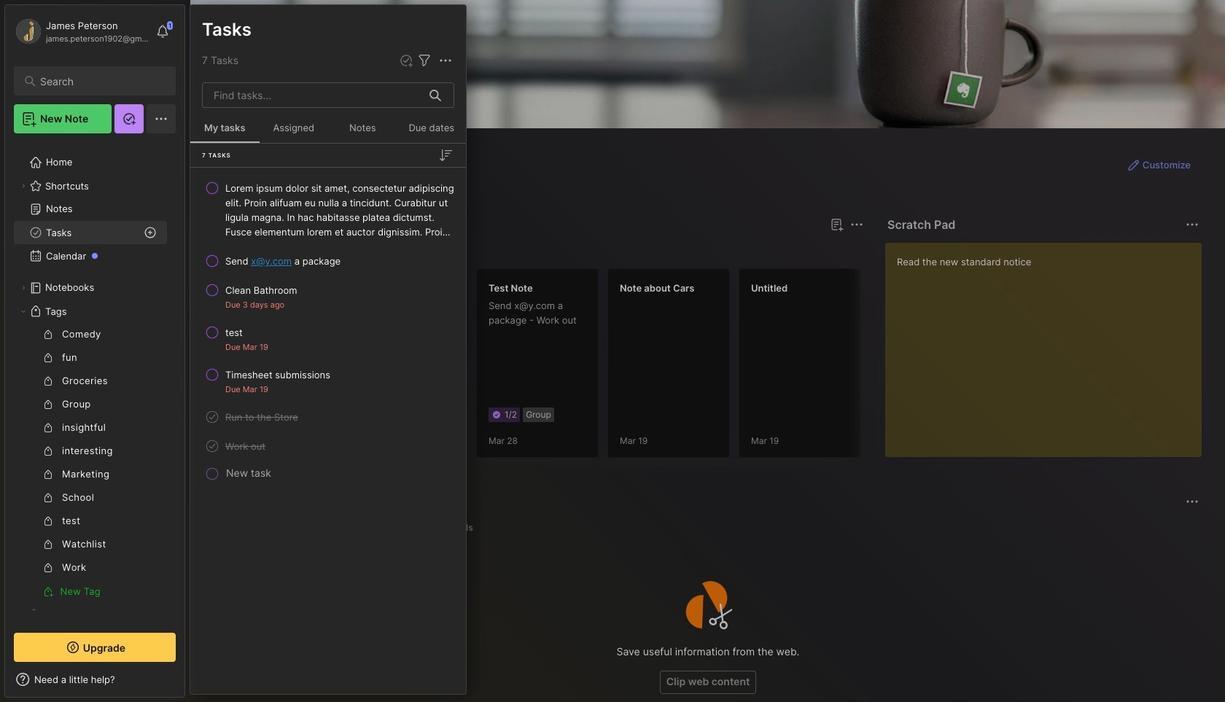 Task type: vqa. For each thing, say whether or not it's contained in the screenshot.
Send x@y.com a package 1 cell
yes



Task type: locate. For each thing, give the bounding box(es) containing it.
1 tab list from the top
[[217, 242, 861, 260]]

test 3 cell
[[225, 325, 243, 340]]

tree
[[5, 142, 184, 659]]

tab list
[[217, 242, 861, 260], [217, 519, 1197, 537]]

1 vertical spatial tab list
[[217, 519, 1197, 537]]

none search field inside main element
[[40, 72, 163, 90]]

tab
[[217, 242, 259, 260], [265, 242, 324, 260], [217, 519, 272, 537], [439, 519, 480, 537]]

Sort options field
[[437, 147, 454, 164]]

None search field
[[40, 72, 163, 90]]

row
[[196, 175, 460, 245], [196, 248, 460, 274], [196, 277, 460, 316], [196, 319, 460, 359], [196, 362, 460, 401], [196, 404, 460, 430], [196, 433, 460, 459]]

Account field
[[14, 17, 149, 46]]

6 row from the top
[[196, 404, 460, 430]]

Start writing… text field
[[897, 243, 1201, 446]]

group
[[14, 323, 167, 603]]

expand notebooks image
[[19, 284, 28, 292]]

Search text field
[[40, 74, 163, 88]]

click to collapse image
[[184, 675, 195, 693]]

work out 6 cell
[[225, 439, 265, 454]]

7 row from the top
[[196, 433, 460, 459]]

0 vertical spatial tab list
[[217, 242, 861, 260]]

5 row from the top
[[196, 362, 460, 401]]

4 row from the top
[[196, 319, 460, 359]]

tree inside main element
[[5, 142, 184, 659]]

row group
[[190, 174, 466, 484], [214, 268, 1225, 467]]

lorem ipsum dolor sit amet, consectetur adipiscing elit. proin alifuam eu nulla a tincidunt. curabitur ut ligula magna. in hac habitasse platea dictumst. fusce elementum lorem et auctor dignissim. proin eget mi id urna euismod consectetur. pellentesque porttitor ac urna quis fermentum: 0 cell
[[225, 181, 454, 239]]



Task type: describe. For each thing, give the bounding box(es) containing it.
main element
[[0, 0, 190, 702]]

new task image
[[399, 53, 413, 68]]

Find tasks… text field
[[205, 83, 421, 107]]

2 row from the top
[[196, 248, 460, 274]]

sort options image
[[437, 147, 454, 164]]

filter tasks image
[[416, 52, 433, 69]]

Filter tasks field
[[416, 52, 433, 69]]

expand tags image
[[19, 307, 28, 316]]

3 row from the top
[[196, 277, 460, 316]]

WHAT'S NEW field
[[5, 668, 184, 691]]

run to the store 5 cell
[[225, 410, 298, 424]]

2 tab list from the top
[[217, 519, 1197, 537]]

send x@y.com a package 1 cell
[[225, 254, 341, 268]]

timesheet submissions 4 cell
[[225, 368, 330, 382]]

more actions and view options image
[[437, 52, 454, 69]]

clean bathroom 2 cell
[[225, 283, 297, 298]]

More actions and view options field
[[433, 52, 454, 69]]

1 row from the top
[[196, 175, 460, 245]]

group inside tree
[[14, 323, 167, 603]]



